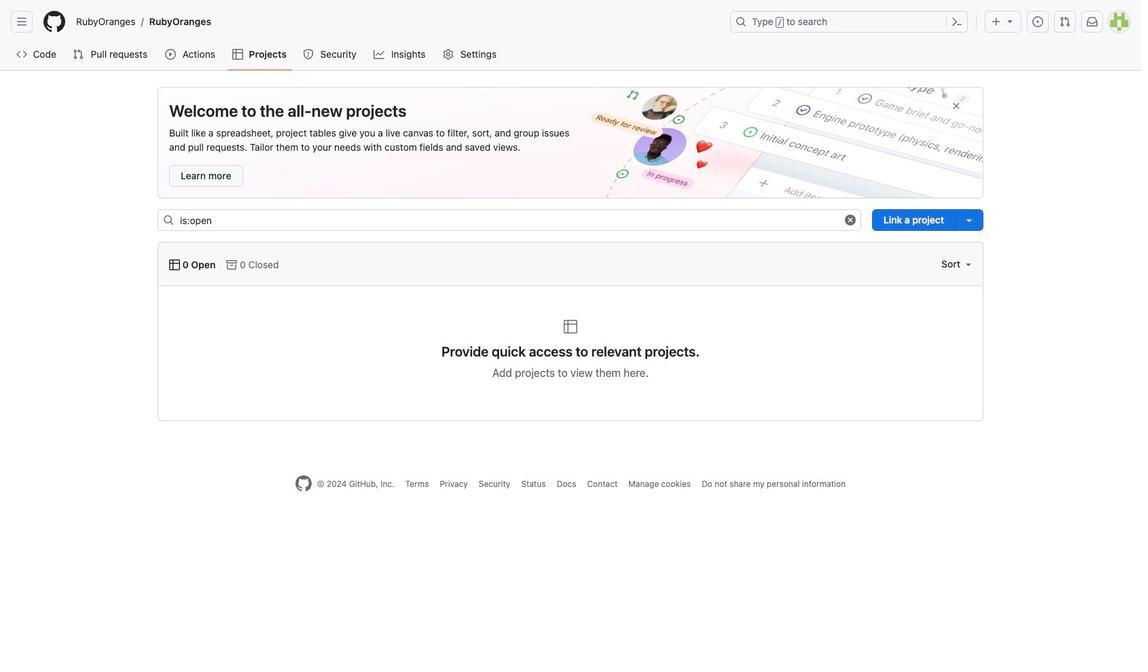 Task type: locate. For each thing, give the bounding box(es) containing it.
issue opened image
[[1033, 16, 1044, 27]]

1 horizontal spatial table image
[[233, 49, 244, 60]]

play image
[[165, 49, 176, 60]]

code image
[[16, 49, 27, 60]]

1 vertical spatial table image
[[169, 259, 180, 270]]

archive image
[[227, 259, 237, 270]]

notifications image
[[1087, 16, 1098, 27]]

clear image
[[845, 215, 856, 226]]

0 horizontal spatial triangle down image
[[964, 259, 974, 270]]

table image right play icon
[[233, 49, 244, 60]]

triangle down image
[[1005, 16, 1016, 27], [964, 259, 974, 270]]

plus image
[[991, 16, 1002, 27]]

homepage image
[[43, 11, 65, 33]]

0 vertical spatial table image
[[233, 49, 244, 60]]

0 horizontal spatial table image
[[169, 259, 180, 270]]

command palette image
[[952, 16, 963, 27]]

table image
[[233, 49, 244, 60], [169, 259, 180, 270]]

table image down the search image
[[169, 259, 180, 270]]

close image
[[951, 101, 962, 111]]

gear image
[[443, 49, 454, 60]]

1 vertical spatial triangle down image
[[964, 259, 974, 270]]

list
[[71, 11, 722, 33]]

1 horizontal spatial triangle down image
[[1005, 16, 1016, 27]]

git pull request image
[[1060, 16, 1071, 27]]



Task type: describe. For each thing, give the bounding box(es) containing it.
homepage image
[[295, 476, 312, 492]]

0 vertical spatial triangle down image
[[1005, 16, 1016, 27]]

table image
[[563, 319, 579, 335]]

graph image
[[374, 49, 385, 60]]

git pull request image
[[73, 49, 84, 60]]

Search all projects text field
[[158, 209, 862, 231]]

shield image
[[303, 49, 314, 60]]

search image
[[163, 215, 174, 226]]



Task type: vqa. For each thing, say whether or not it's contained in the screenshot.
could
no



